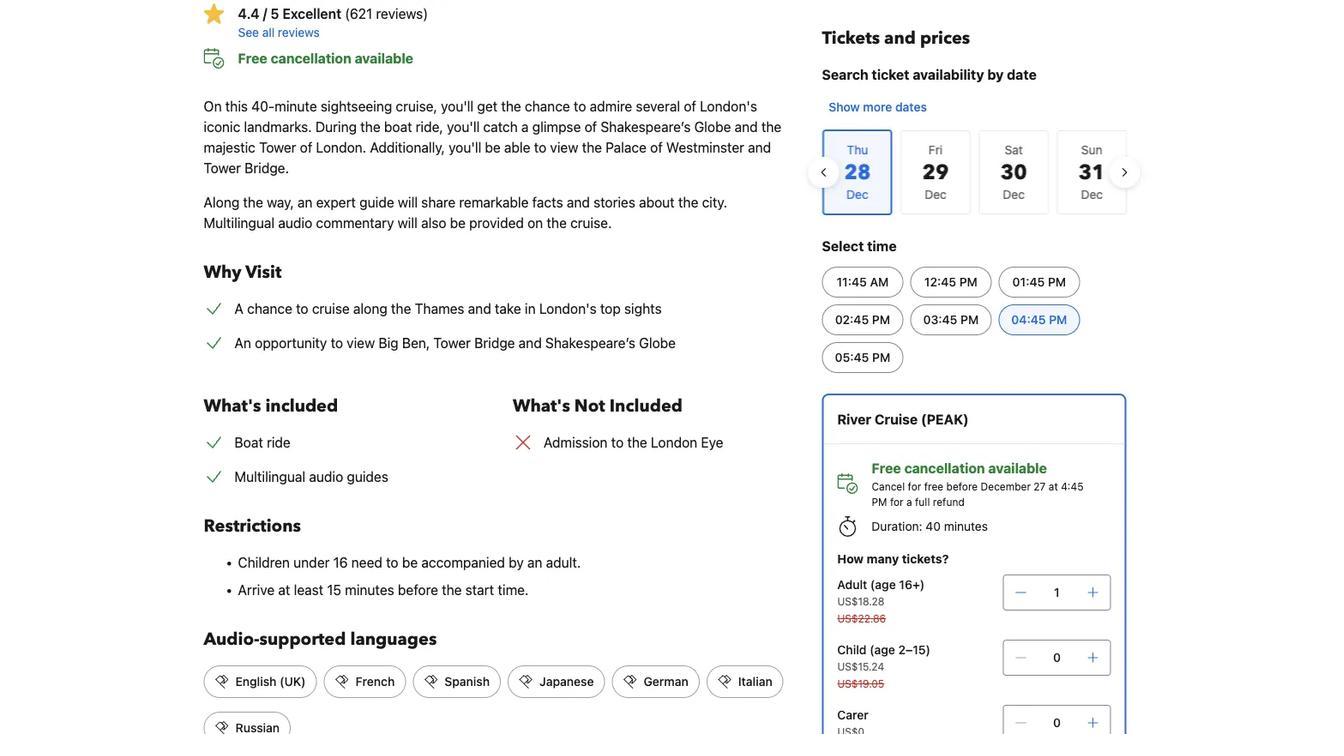 Task type: locate. For each thing, give the bounding box(es) containing it.
cruise
[[875, 411, 918, 428]]

facts
[[533, 194, 563, 211]]

12:45
[[925, 275, 957, 289]]

1 vertical spatial (age
[[870, 643, 896, 657]]

more
[[863, 100, 893, 114]]

0 vertical spatial for
[[908, 480, 922, 492]]

pm for 02:45 pm
[[872, 313, 891, 327]]

40-
[[252, 98, 275, 115]]

0 horizontal spatial what's
[[204, 395, 261, 418]]

all
[[262, 25, 275, 39]]

1 0 from the top
[[1054, 651, 1061, 665]]

(age up us$15.24
[[870, 643, 896, 657]]

1 horizontal spatial before
[[947, 480, 978, 492]]

(age down the many
[[871, 578, 896, 592]]

guides
[[347, 469, 389, 485]]

0 vertical spatial you'll
[[441, 98, 474, 115]]

available down reviews)
[[355, 50, 414, 66]]

0 for child (age 2–15)
[[1054, 651, 1061, 665]]

and down in
[[519, 335, 542, 351]]

1 horizontal spatial at
[[1049, 480, 1059, 492]]

0 horizontal spatial view
[[347, 335, 375, 351]]

0 vertical spatial at
[[1049, 480, 1059, 492]]

select time
[[822, 238, 897, 254]]

an
[[235, 335, 251, 351]]

0 vertical spatial a
[[522, 119, 529, 135]]

free up the "cancel"
[[872, 460, 901, 477]]

1 vertical spatial you'll
[[447, 119, 480, 135]]

2 vertical spatial be
[[402, 555, 418, 571]]

view left big on the left
[[347, 335, 375, 351]]

pm right 02:45
[[872, 313, 891, 327]]

free cancellation available
[[238, 50, 414, 66]]

16+)
[[899, 578, 925, 592]]

2–15)
[[899, 643, 931, 657]]

(age inside child (age 2–15) us$15.24
[[870, 643, 896, 657]]

1 vertical spatial a
[[907, 496, 913, 508]]

0 horizontal spatial london's
[[540, 301, 597, 317]]

several
[[636, 98, 680, 115]]

4.4
[[238, 6, 260, 22]]

cancellation down reviews
[[271, 50, 352, 66]]

1 horizontal spatial a
[[907, 496, 913, 508]]

dec down 31
[[1081, 187, 1103, 202]]

2 0 from the top
[[1054, 716, 1061, 730]]

0 vertical spatial shakespeare's
[[601, 119, 691, 135]]

pm right 04:45
[[1049, 313, 1068, 327]]

2 will from the top
[[398, 215, 418, 231]]

london.
[[316, 139, 366, 156]]

0 vertical spatial view
[[550, 139, 579, 156]]

by left date
[[988, 66, 1004, 83]]

0 horizontal spatial a
[[522, 119, 529, 135]]

globe up westminster
[[695, 119, 731, 135]]

children
[[238, 555, 290, 571]]

adult (age 16+) us$18.28
[[838, 578, 925, 607]]

1 vertical spatial globe
[[639, 335, 676, 351]]

on
[[204, 98, 222, 115]]

1 horizontal spatial be
[[450, 215, 466, 231]]

12:45 pm
[[925, 275, 978, 289]]

3 dec from the left
[[1081, 187, 1103, 202]]

by up time.
[[509, 555, 524, 571]]

river cruise (peak)
[[838, 411, 969, 428]]

chance up glimpse on the top left
[[525, 98, 570, 115]]

pm right 01:45
[[1048, 275, 1067, 289]]

4.4 / 5 excellent (621 reviews) see all reviews
[[238, 6, 428, 39]]

what's not included
[[513, 395, 683, 418]]

included
[[265, 395, 338, 418]]

of down admire
[[585, 119, 597, 135]]

pm right 03:45
[[961, 313, 979, 327]]

1 vertical spatial multilingual
[[235, 469, 306, 485]]

1 vertical spatial an
[[528, 555, 543, 571]]

date
[[1007, 66, 1037, 83]]

view inside on this 40-minute sightseeing cruise, you'll get the chance to admire several of london's iconic landmarks. during the boat ride, you'll catch a glimpse of shakespeare's globe and the majestic tower of london. additionally, you'll be able to view the palace of westminster and tower bridge.
[[550, 139, 579, 156]]

minute
[[275, 98, 317, 115]]

chance right "a" at the top left of the page
[[247, 301, 292, 317]]

11:45 am
[[837, 275, 889, 289]]

0 vertical spatial be
[[485, 139, 501, 156]]

be down catch
[[485, 139, 501, 156]]

a left full
[[907, 496, 913, 508]]

1 horizontal spatial minutes
[[944, 519, 988, 534]]

audio down way,
[[278, 215, 312, 231]]

2 horizontal spatial dec
[[1081, 187, 1103, 202]]

region
[[809, 123, 1141, 222]]

eye
[[701, 435, 724, 451]]

child
[[838, 643, 867, 657]]

before
[[947, 480, 978, 492], [398, 582, 438, 598]]

audio left guides
[[309, 469, 343, 485]]

a up able
[[522, 119, 529, 135]]

minutes down need
[[345, 582, 394, 598]]

1 horizontal spatial free
[[872, 460, 901, 477]]

dec inside the sun 31 dec
[[1081, 187, 1103, 202]]

1 vertical spatial london's
[[540, 301, 597, 317]]

0 vertical spatial audio
[[278, 215, 312, 231]]

1 vertical spatial will
[[398, 215, 418, 231]]

arrive at least 15 minutes before the start time.
[[238, 582, 529, 598]]

1 horizontal spatial what's
[[513, 395, 570, 418]]

be up arrive at least 15 minutes before the start time.
[[402, 555, 418, 571]]

what's up boat
[[204, 395, 261, 418]]

shakespeare's down several
[[601, 119, 691, 135]]

(age inside adult (age 16+) us$18.28
[[871, 578, 896, 592]]

and up cruise.
[[567, 194, 590, 211]]

will
[[398, 194, 418, 211], [398, 215, 418, 231]]

0 horizontal spatial tower
[[204, 160, 241, 176]]

view
[[550, 139, 579, 156], [347, 335, 375, 351]]

1 horizontal spatial globe
[[695, 119, 731, 135]]

a
[[522, 119, 529, 135], [907, 496, 913, 508]]

show
[[829, 100, 860, 114]]

1 horizontal spatial dec
[[1003, 187, 1025, 202]]

0 horizontal spatial minutes
[[345, 582, 394, 598]]

an right way,
[[298, 194, 313, 211]]

0 vertical spatial globe
[[695, 119, 731, 135]]

0 vertical spatial 0
[[1054, 651, 1061, 665]]

27
[[1034, 480, 1046, 492]]

stories
[[594, 194, 636, 211]]

along
[[353, 301, 388, 317]]

pm right 12:45 at the right
[[960, 275, 978, 289]]

audio
[[278, 215, 312, 231], [309, 469, 343, 485]]

what's left not
[[513, 395, 570, 418]]

30
[[1001, 158, 1027, 187]]

to right able
[[534, 139, 547, 156]]

shakespeare's inside on this 40-minute sightseeing cruise, you'll get the chance to admire several of london's iconic landmarks. during the boat ride, you'll catch a glimpse of shakespeare's globe and the majestic tower of london. additionally, you'll be able to view the palace of westminster and tower bridge.
[[601, 119, 691, 135]]

pm down the "cancel"
[[872, 496, 888, 508]]

0 horizontal spatial for
[[890, 496, 904, 508]]

0 vertical spatial an
[[298, 194, 313, 211]]

shakespeare's down the top
[[546, 335, 636, 351]]

0 horizontal spatial dec
[[925, 187, 947, 202]]

pm for 04:45 pm
[[1049, 313, 1068, 327]]

1 horizontal spatial london's
[[700, 98, 757, 115]]

dec down 30
[[1003, 187, 1025, 202]]

minutes down refund
[[944, 519, 988, 534]]

palace
[[606, 139, 647, 156]]

available up december on the bottom of page
[[989, 460, 1047, 477]]

pm for 03:45 pm
[[961, 313, 979, 327]]

2 horizontal spatial tower
[[434, 335, 471, 351]]

see
[[238, 25, 259, 39]]

december
[[981, 480, 1031, 492]]

cancellation inside free cancellation available cancel for free before december 27 at 4:45 pm for a full refund
[[905, 460, 986, 477]]

04:45
[[1012, 313, 1046, 327]]

dec inside sat 30 dec
[[1003, 187, 1025, 202]]

an left adult.
[[528, 555, 543, 571]]

an inside the along the way, an expert guide will share remarkable facts and stories about the city. multilingual audio commentary will also be provided on the cruise.
[[298, 194, 313, 211]]

able
[[504, 139, 531, 156]]

adult
[[838, 578, 868, 592]]

pm right 05:45
[[873, 350, 891, 365]]

also
[[421, 215, 447, 231]]

refund
[[933, 496, 965, 508]]

for up full
[[908, 480, 922, 492]]

sights
[[625, 301, 662, 317]]

show more dates button
[[822, 92, 934, 123]]

cancellation up free
[[905, 460, 986, 477]]

boat ride
[[235, 435, 291, 451]]

tower down the landmarks.
[[259, 139, 296, 156]]

globe inside on this 40-minute sightseeing cruise, you'll get the chance to admire several of london's iconic landmarks. during the boat ride, you'll catch a glimpse of shakespeare's globe and the majestic tower of london. additionally, you'll be able to view the palace of westminster and tower bridge.
[[695, 119, 731, 135]]

japanese
[[540, 675, 594, 689]]

on
[[528, 215, 543, 231]]

1 horizontal spatial cancellation
[[905, 460, 986, 477]]

0 horizontal spatial by
[[509, 555, 524, 571]]

at right 27
[[1049, 480, 1059, 492]]

0 vertical spatial before
[[947, 480, 978, 492]]

1 what's from the left
[[204, 395, 261, 418]]

dec inside fri 29 dec
[[925, 187, 947, 202]]

0 vertical spatial available
[[355, 50, 414, 66]]

1 vertical spatial be
[[450, 215, 466, 231]]

before up refund
[[947, 480, 978, 492]]

2 what's from the left
[[513, 395, 570, 418]]

0 horizontal spatial free
[[238, 50, 268, 66]]

london's up westminster
[[700, 98, 757, 115]]

tower down a chance to cruise along the thames and take in london's top sights at the top left of the page
[[434, 335, 471, 351]]

0 horizontal spatial an
[[298, 194, 313, 211]]

ben,
[[402, 335, 430, 351]]

for down the "cancel"
[[890, 496, 904, 508]]

availability
[[913, 66, 985, 83]]

before inside free cancellation available cancel for free before december 27 at 4:45 pm for a full refund
[[947, 480, 978, 492]]

1 vertical spatial minutes
[[345, 582, 394, 598]]

be right "also"
[[450, 215, 466, 231]]

at left least
[[278, 582, 290, 598]]

available inside free cancellation available cancel for free before december 27 at 4:45 pm for a full refund
[[989, 460, 1047, 477]]

0 horizontal spatial chance
[[247, 301, 292, 317]]

be inside on this 40-minute sightseeing cruise, you'll get the chance to admire several of london's iconic landmarks. during the boat ride, you'll catch a glimpse of shakespeare's globe and the majestic tower of london. additionally, you'll be able to view the palace of westminster and tower bridge.
[[485, 139, 501, 156]]

1 horizontal spatial chance
[[525, 98, 570, 115]]

multilingual down boat ride
[[235, 469, 306, 485]]

admire
[[590, 98, 633, 115]]

0 vertical spatial will
[[398, 194, 418, 211]]

1 horizontal spatial view
[[550, 139, 579, 156]]

1 vertical spatial tower
[[204, 160, 241, 176]]

of down the landmarks.
[[300, 139, 313, 156]]

boat
[[384, 119, 412, 135]]

dec down 29
[[925, 187, 947, 202]]

0 vertical spatial multilingual
[[204, 215, 275, 231]]

and left take
[[468, 301, 491, 317]]

2 (age from the top
[[870, 643, 896, 657]]

not
[[575, 395, 606, 418]]

will left share
[[398, 194, 418, 211]]

29
[[922, 158, 949, 187]]

london's right in
[[540, 301, 597, 317]]

0 horizontal spatial before
[[398, 582, 438, 598]]

cancellation
[[271, 50, 352, 66], [905, 460, 986, 477]]

multilingual
[[204, 215, 275, 231], [235, 469, 306, 485]]

0 horizontal spatial at
[[278, 582, 290, 598]]

0 horizontal spatial cancellation
[[271, 50, 352, 66]]

before down children under 16 need to be accompanied by an adult.
[[398, 582, 438, 598]]

2 horizontal spatial be
[[485, 139, 501, 156]]

1 horizontal spatial by
[[988, 66, 1004, 83]]

1 (age from the top
[[871, 578, 896, 592]]

0 vertical spatial chance
[[525, 98, 570, 115]]

arrive
[[238, 582, 275, 598]]

available
[[355, 50, 414, 66], [989, 460, 1047, 477]]

view down glimpse on the top left
[[550, 139, 579, 156]]

4:45
[[1061, 480, 1084, 492]]

1 vertical spatial free
[[872, 460, 901, 477]]

01:45 pm
[[1013, 275, 1067, 289]]

thames
[[415, 301, 465, 317]]

way,
[[267, 194, 294, 211]]

1 dec from the left
[[925, 187, 947, 202]]

free down see
[[238, 50, 268, 66]]

1 horizontal spatial available
[[989, 460, 1047, 477]]

globe down sights
[[639, 335, 676, 351]]

duration: 40 minutes
[[872, 519, 988, 534]]

1 vertical spatial at
[[278, 582, 290, 598]]

be inside the along the way, an expert guide will share remarkable facts and stories about the city. multilingual audio commentary will also be provided on the cruise.
[[450, 215, 466, 231]]

0 vertical spatial (age
[[871, 578, 896, 592]]

multilingual down along
[[204, 215, 275, 231]]

dec
[[925, 187, 947, 202], [1003, 187, 1025, 202], [1081, 187, 1103, 202]]

globe
[[695, 119, 731, 135], [639, 335, 676, 351]]

big
[[379, 335, 399, 351]]

shakespeare's
[[601, 119, 691, 135], [546, 335, 636, 351]]

visit
[[246, 261, 282, 284]]

0 vertical spatial free
[[238, 50, 268, 66]]

2 dec from the left
[[1003, 187, 1025, 202]]

1 horizontal spatial tower
[[259, 139, 296, 156]]

cruise
[[312, 301, 350, 317]]

1 vertical spatial 0
[[1054, 716, 1061, 730]]

1 vertical spatial before
[[398, 582, 438, 598]]

to down what's not included
[[611, 435, 624, 451]]

tower
[[259, 139, 296, 156], [204, 160, 241, 176], [434, 335, 471, 351]]

0 vertical spatial cancellation
[[271, 50, 352, 66]]

free inside free cancellation available cancel for free before december 27 at 4:45 pm for a full refund
[[872, 460, 901, 477]]

tower down majestic
[[204, 160, 241, 176]]

0 vertical spatial by
[[988, 66, 1004, 83]]

westminster
[[667, 139, 745, 156]]

0 vertical spatial london's
[[700, 98, 757, 115]]

1 vertical spatial available
[[989, 460, 1047, 477]]

(age for child
[[870, 643, 896, 657]]

1 will from the top
[[398, 194, 418, 211]]

0 horizontal spatial available
[[355, 50, 414, 66]]

dec for 29
[[925, 187, 947, 202]]

under
[[294, 555, 330, 571]]

will left "also"
[[398, 215, 418, 231]]

1 vertical spatial cancellation
[[905, 460, 986, 477]]

about
[[639, 194, 675, 211]]

and right westminster
[[748, 139, 771, 156]]



Task type: vqa. For each thing, say whether or not it's contained in the screenshot.
40
yes



Task type: describe. For each thing, give the bounding box(es) containing it.
reviews)
[[376, 6, 428, 22]]

region containing 29
[[809, 123, 1141, 222]]

(uk)
[[280, 675, 306, 689]]

us$22.86
[[838, 613, 886, 625]]

reviews
[[278, 25, 320, 39]]

a
[[235, 301, 244, 317]]

to up glimpse on the top left
[[574, 98, 586, 115]]

11:45
[[837, 275, 867, 289]]

multilingual inside the along the way, an expert guide will share remarkable facts and stories about the city. multilingual audio commentary will also be provided on the cruise.
[[204, 215, 275, 231]]

what's for what's not included
[[513, 395, 570, 418]]

bridge.
[[245, 160, 289, 176]]

search ticket availability by date
[[822, 66, 1037, 83]]

what's for what's included
[[204, 395, 261, 418]]

01:45
[[1013, 275, 1045, 289]]

in
[[525, 301, 536, 317]]

free for free cancellation available
[[238, 50, 268, 66]]

supported
[[260, 628, 346, 652]]

0 vertical spatial minutes
[[944, 519, 988, 534]]

languages
[[350, 628, 437, 652]]

child (age 2–15) us$15.24
[[838, 643, 931, 673]]

along the way, an expert guide will share remarkable facts and stories about the city. multilingual audio commentary will also be provided on the cruise.
[[204, 194, 728, 231]]

us$15.24
[[838, 661, 885, 673]]

london's inside on this 40-minute sightseeing cruise, you'll get the chance to admire several of london's iconic landmarks. during the boat ride, you'll catch a glimpse of shakespeare's globe and the majestic tower of london. additionally, you'll be able to view the palace of westminster and tower bridge.
[[700, 98, 757, 115]]

pm for 05:45 pm
[[873, 350, 891, 365]]

and up ticket
[[885, 27, 916, 50]]

audio-
[[204, 628, 260, 652]]

cancellation for free cancellation available cancel for free before december 27 at 4:45 pm for a full refund
[[905, 460, 986, 477]]

opportunity
[[255, 335, 327, 351]]

(age for adult
[[871, 578, 896, 592]]

get
[[477, 98, 498, 115]]

15
[[327, 582, 341, 598]]

1 vertical spatial audio
[[309, 469, 343, 485]]

0 for carer
[[1054, 716, 1061, 730]]

02:45
[[835, 313, 869, 327]]

search
[[822, 66, 869, 83]]

cancellation for free cancellation available
[[271, 50, 352, 66]]

to left cruise
[[296, 301, 309, 317]]

to down cruise
[[331, 335, 343, 351]]

an opportunity to view big ben, tower bridge and shakespeare's globe
[[235, 335, 676, 351]]

what's included
[[204, 395, 338, 418]]

full
[[915, 496, 930, 508]]

prices
[[921, 27, 971, 50]]

ride,
[[416, 119, 444, 135]]

1 vertical spatial shakespeare's
[[546, 335, 636, 351]]

tickets and prices
[[822, 27, 971, 50]]

0 horizontal spatial be
[[402, 555, 418, 571]]

audio inside the along the way, an expert guide will share remarkable facts and stories about the city. multilingual audio commentary will also be provided on the cruise.
[[278, 215, 312, 231]]

ticket
[[872, 66, 910, 83]]

1 horizontal spatial an
[[528, 555, 543, 571]]

a chance to cruise along the thames and take in london's top sights
[[235, 301, 662, 317]]

how
[[838, 552, 864, 566]]

audio-supported languages
[[204, 628, 437, 652]]

fri
[[929, 143, 943, 157]]

31
[[1079, 158, 1105, 187]]

available for free cancellation available cancel for free before december 27 at 4:45 pm for a full refund
[[989, 460, 1047, 477]]

1 horizontal spatial for
[[908, 480, 922, 492]]

expert
[[316, 194, 356, 211]]

fri 29 dec
[[922, 143, 949, 202]]

show more dates
[[829, 100, 927, 114]]

at inside free cancellation available cancel for free before december 27 at 4:45 pm for a full refund
[[1049, 480, 1059, 492]]

ride
[[267, 435, 291, 451]]

dec for 31
[[1081, 187, 1103, 202]]

2 vertical spatial tower
[[434, 335, 471, 351]]

1 vertical spatial chance
[[247, 301, 292, 317]]

to right need
[[386, 555, 399, 571]]

02:45 pm
[[835, 313, 891, 327]]

spanish
[[445, 675, 490, 689]]

english
[[236, 675, 277, 689]]

start
[[466, 582, 494, 598]]

free for free cancellation available cancel for free before december 27 at 4:45 pm for a full refund
[[872, 460, 901, 477]]

restrictions
[[204, 515, 301, 538]]

on this 40-minute sightseeing cruise, you'll get the chance to admire several of london's iconic landmarks. during the boat ride, you'll catch a glimpse of shakespeare's globe and the majestic tower of london. additionally, you'll be able to view the palace of westminster and tower bridge.
[[204, 98, 782, 176]]

of right palace
[[650, 139, 663, 156]]

time.
[[498, 582, 529, 598]]

german
[[644, 675, 689, 689]]

a inside on this 40-minute sightseeing cruise, you'll get the chance to admire several of london's iconic landmarks. during the boat ride, you'll catch a glimpse of shakespeare's globe and the majestic tower of london. additionally, you'll be able to view the palace of westminster and tower bridge.
[[522, 119, 529, 135]]

cancel
[[872, 480, 905, 492]]

this
[[225, 98, 248, 115]]

16
[[333, 555, 348, 571]]

sat 30 dec
[[1001, 143, 1027, 202]]

1 vertical spatial view
[[347, 335, 375, 351]]

a inside free cancellation available cancel for free before december 27 at 4:45 pm for a full refund
[[907, 496, 913, 508]]

majestic
[[204, 139, 256, 156]]

share
[[421, 194, 456, 211]]

pm inside free cancellation available cancel for free before december 27 at 4:45 pm for a full refund
[[872, 496, 888, 508]]

along
[[204, 194, 240, 211]]

0 vertical spatial tower
[[259, 139, 296, 156]]

04:45 pm
[[1012, 313, 1068, 327]]

need
[[352, 555, 383, 571]]

1
[[1055, 586, 1060, 600]]

why
[[204, 261, 242, 284]]

1 vertical spatial by
[[509, 555, 524, 571]]

take
[[495, 301, 521, 317]]

multilingual audio guides
[[235, 469, 389, 485]]

of right several
[[684, 98, 697, 115]]

1 vertical spatial for
[[890, 496, 904, 508]]

carer
[[838, 708, 869, 722]]

cruise.
[[571, 215, 612, 231]]

am
[[870, 275, 889, 289]]

0 horizontal spatial globe
[[639, 335, 676, 351]]

cruise,
[[396, 98, 437, 115]]

sightseeing
[[321, 98, 392, 115]]

bridge
[[475, 335, 515, 351]]

italian
[[739, 675, 773, 689]]

03:45 pm
[[924, 313, 979, 327]]

english (uk)
[[236, 675, 306, 689]]

dec for 30
[[1003, 187, 1025, 202]]

available for free cancellation available
[[355, 50, 414, 66]]

pm for 01:45 pm
[[1048, 275, 1067, 289]]

excellent
[[283, 6, 342, 22]]

pm for 12:45 pm
[[960, 275, 978, 289]]

and inside the along the way, an expert guide will share remarkable facts and stories about the city. multilingual audio commentary will also be provided on the cruise.
[[567, 194, 590, 211]]

provided
[[470, 215, 524, 231]]

landmarks.
[[244, 119, 312, 135]]

us$19.05
[[838, 678, 885, 690]]

remarkable
[[459, 194, 529, 211]]

tickets
[[822, 27, 880, 50]]

glimpse
[[532, 119, 581, 135]]

children under 16 need to be accompanied by an adult.
[[238, 555, 581, 571]]

chance inside on this 40-minute sightseeing cruise, you'll get the chance to admire several of london's iconic landmarks. during the boat ride, you'll catch a glimpse of shakespeare's globe and the majestic tower of london. additionally, you'll be able to view the palace of westminster and tower bridge.
[[525, 98, 570, 115]]

sat
[[1005, 143, 1023, 157]]

city.
[[702, 194, 728, 211]]

2 vertical spatial you'll
[[449, 139, 482, 156]]

and up westminster
[[735, 119, 758, 135]]



